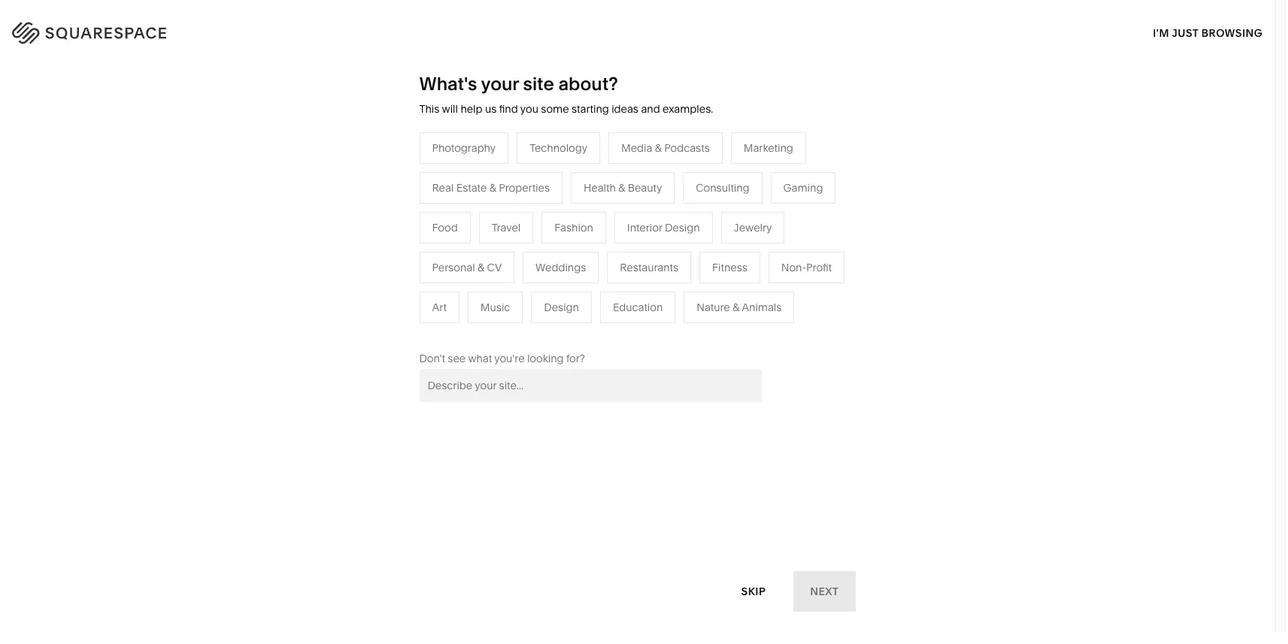 Task type: describe. For each thing, give the bounding box(es) containing it.
us
[[485, 102, 497, 116]]

1 nature from the top
[[697, 232, 731, 245]]

photography
[[432, 141, 496, 155]]

Gaming radio
[[771, 172, 836, 204]]

Real Estate & Properties radio
[[420, 172, 563, 204]]

media inside radio
[[622, 141, 653, 155]]

& right home
[[730, 209, 737, 223]]

skip
[[742, 585, 766, 599]]

Marketing radio
[[731, 132, 806, 164]]

restaurants link
[[538, 232, 612, 245]]

what's your site about? this will help us find you some starting ideas and examples.
[[420, 73, 714, 116]]

fitness link
[[697, 254, 747, 268]]

about?
[[559, 73, 618, 95]]

and
[[641, 102, 660, 116]]

music
[[481, 301, 510, 314]]

what's
[[420, 73, 477, 95]]

Consulting radio
[[683, 172, 763, 204]]

profit
[[807, 261, 832, 275]]

squarespace logo link
[[30, 18, 275, 42]]

you
[[521, 102, 539, 116]]

0 horizontal spatial non-
[[449, 277, 474, 290]]

degraw image
[[460, 515, 816, 633]]

next button
[[794, 572, 856, 613]]

food
[[432, 221, 458, 235]]

jewelry
[[734, 221, 772, 235]]

skip button
[[725, 572, 783, 613]]

Personal & CV radio
[[420, 252, 515, 284]]

professional
[[380, 232, 440, 245]]

next
[[811, 585, 839, 599]]

1 nature & animals from the top
[[697, 232, 782, 245]]

art
[[432, 301, 447, 314]]

nature & animals link
[[697, 232, 797, 245]]

0 horizontal spatial restaurants
[[538, 232, 597, 245]]

1 horizontal spatial estate
[[563, 322, 593, 335]]

0 horizontal spatial podcasts
[[581, 254, 627, 268]]

Restaurants radio
[[607, 252, 692, 284]]

starting
[[572, 102, 609, 116]]

real estate & properties link
[[538, 322, 671, 335]]

1 vertical spatial real estate & properties
[[538, 322, 656, 335]]

examples.
[[663, 102, 714, 116]]

media & podcasts link
[[538, 254, 642, 268]]

services
[[443, 232, 485, 245]]

interior design
[[627, 221, 700, 235]]

i'm
[[1154, 26, 1170, 40]]

non- inside non-profit radio
[[782, 261, 807, 275]]

events link
[[538, 277, 586, 290]]

community
[[380, 277, 437, 290]]

Non-Profit radio
[[769, 252, 845, 284]]

cv
[[487, 261, 502, 275]]

1 animals from the top
[[742, 232, 782, 245]]

profits
[[474, 277, 505, 290]]

Food radio
[[420, 212, 471, 244]]

& up travel radio
[[490, 181, 497, 195]]

community & non-profits link
[[380, 277, 520, 290]]

squarespace logo image
[[30, 18, 197, 42]]

consulting
[[696, 181, 750, 195]]

help
[[461, 102, 483, 116]]

will
[[442, 102, 458, 116]]

Interior Design radio
[[615, 212, 713, 244]]

marketing
[[744, 141, 794, 155]]

Design radio
[[532, 292, 592, 323]]

1 vertical spatial real
[[538, 322, 560, 335]]

restaurants inside option
[[620, 261, 679, 275]]

some
[[541, 102, 569, 116]]

see
[[448, 352, 466, 366]]

& down home & decor at the top right of page
[[733, 232, 740, 245]]

Art radio
[[420, 292, 460, 323]]

Don't see what you're looking for? field
[[420, 369, 762, 402]]

travel link
[[538, 209, 582, 223]]

Technology radio
[[517, 132, 601, 164]]

log             in link
[[1221, 23, 1257, 37]]

travel inside travel radio
[[492, 221, 521, 235]]

education
[[613, 301, 663, 314]]

1 horizontal spatial travel
[[538, 209, 567, 223]]

Fitness radio
[[700, 252, 761, 284]]

estate inside radio
[[457, 181, 487, 195]]

log             in
[[1221, 23, 1257, 37]]

0 horizontal spatial media
[[538, 254, 569, 268]]

for?
[[567, 352, 585, 366]]

home & decor link
[[697, 209, 785, 223]]

weddings link
[[538, 299, 604, 313]]

personal & cv
[[432, 261, 502, 275]]

Fashion radio
[[542, 212, 606, 244]]



Task type: locate. For each thing, give the bounding box(es) containing it.
0 vertical spatial non-
[[782, 261, 807, 275]]

professional services link
[[380, 232, 500, 245]]

1 vertical spatial non-
[[449, 277, 474, 290]]

0 horizontal spatial properties
[[499, 181, 550, 195]]

community & non-profits
[[380, 277, 505, 290]]

podcasts inside radio
[[665, 141, 710, 155]]

Weddings radio
[[523, 252, 599, 284]]

Music radio
[[468, 292, 523, 323]]

Media & Podcasts radio
[[609, 132, 723, 164]]

estate down "weddings" link
[[563, 322, 593, 335]]

& down the personal
[[440, 277, 447, 290]]

professional services
[[380, 232, 485, 245]]

health
[[584, 181, 616, 195]]

travel up restaurants "link"
[[538, 209, 567, 223]]

animals
[[742, 232, 782, 245], [742, 301, 782, 314]]

2 nature from the top
[[697, 301, 730, 314]]

i'm just browsing
[[1154, 26, 1263, 40]]

design
[[665, 221, 700, 235], [544, 301, 579, 314]]

nature & animals down "fitness" option on the right top of page
[[697, 301, 782, 314]]

media up events
[[538, 254, 569, 268]]

media up beauty
[[622, 141, 653, 155]]

business
[[409, 254, 453, 268]]

& down restaurants "link"
[[572, 254, 579, 268]]

non- down nature & animals link
[[782, 261, 807, 275]]

1 horizontal spatial podcasts
[[665, 141, 710, 155]]

0 horizontal spatial design
[[544, 301, 579, 314]]

gaming
[[784, 181, 823, 195]]

1 horizontal spatial non-
[[782, 261, 807, 275]]

nature & animals inside option
[[697, 301, 782, 314]]

entertainment link
[[380, 322, 464, 335]]

just
[[1173, 26, 1199, 40]]

podcasts down restaurants "link"
[[581, 254, 627, 268]]

ideas
[[612, 102, 639, 116]]

& right health
[[619, 181, 626, 195]]

real up food option
[[432, 181, 454, 195]]

animals down decor
[[742, 232, 782, 245]]

2 nature & animals from the top
[[697, 301, 782, 314]]

Nature & Animals radio
[[684, 292, 795, 323]]

0 horizontal spatial travel
[[492, 221, 521, 235]]

Photography radio
[[420, 132, 509, 164]]

weddings up events link
[[536, 261, 586, 275]]

0 vertical spatial nature
[[697, 232, 731, 245]]

nature inside option
[[697, 301, 730, 314]]

restaurants
[[538, 232, 597, 245], [620, 261, 679, 275]]

browsing
[[1202, 26, 1263, 40]]

decor
[[739, 209, 770, 223]]

this
[[420, 102, 440, 116]]

weddings
[[536, 261, 586, 275], [538, 299, 589, 313]]

what
[[468, 352, 492, 366]]

i'm just browsing link
[[1154, 12, 1263, 53]]

site
[[523, 73, 554, 95]]

podcasts
[[665, 141, 710, 155], [581, 254, 627, 268]]

travel up cv
[[492, 221, 521, 235]]

1 horizontal spatial properties
[[605, 322, 656, 335]]

don't
[[420, 352, 445, 366]]

1 horizontal spatial real
[[538, 322, 560, 335]]

0 vertical spatial restaurants
[[538, 232, 597, 245]]

animals inside option
[[742, 301, 782, 314]]

1 horizontal spatial media
[[622, 141, 653, 155]]

local business
[[380, 254, 453, 268]]

0 vertical spatial podcasts
[[665, 141, 710, 155]]

nature down home
[[697, 232, 731, 245]]

1 vertical spatial design
[[544, 301, 579, 314]]

home & decor
[[697, 209, 770, 223]]

media & podcasts down restaurants "link"
[[538, 254, 627, 268]]

travel
[[538, 209, 567, 223], [492, 221, 521, 235]]

0 vertical spatial design
[[665, 221, 700, 235]]

animals down "fitness" option on the right top of page
[[742, 301, 782, 314]]

1 vertical spatial podcasts
[[581, 254, 627, 268]]

properties down education
[[605, 322, 656, 335]]

0 vertical spatial weddings
[[536, 261, 586, 275]]

media & podcasts down 'and'
[[622, 141, 710, 155]]

0 vertical spatial estate
[[457, 181, 487, 195]]

real inside radio
[[432, 181, 454, 195]]

restaurants down travel 'link'
[[538, 232, 597, 245]]

real estate & properties inside radio
[[432, 181, 550, 195]]

real estate & properties
[[432, 181, 550, 195], [538, 322, 656, 335]]

0 vertical spatial properties
[[499, 181, 550, 195]]

degraw element
[[460, 515, 816, 633]]

nature & animals
[[697, 232, 782, 245], [697, 301, 782, 314]]

1 vertical spatial animals
[[742, 301, 782, 314]]

0 vertical spatial nature & animals
[[697, 232, 782, 245]]

entertainment
[[380, 322, 449, 335]]

2 animals from the top
[[742, 301, 782, 314]]

0 vertical spatial animals
[[742, 232, 782, 245]]

&
[[655, 141, 662, 155], [490, 181, 497, 195], [619, 181, 626, 195], [730, 209, 737, 223], [733, 232, 740, 245], [572, 254, 579, 268], [478, 261, 485, 275], [440, 277, 447, 290], [733, 301, 740, 314], [596, 322, 603, 335]]

1 vertical spatial nature
[[697, 301, 730, 314]]

looking
[[527, 352, 564, 366]]

non-profit
[[782, 261, 832, 275]]

find
[[499, 102, 518, 116]]

don't see what you're looking for?
[[420, 352, 585, 366]]

log
[[1221, 23, 1243, 37]]

local
[[380, 254, 406, 268]]

in
[[1246, 23, 1257, 37]]

non-
[[782, 261, 807, 275], [449, 277, 474, 290]]

design right interior at the top
[[665, 221, 700, 235]]

1 horizontal spatial design
[[665, 221, 700, 235]]

home
[[697, 209, 727, 223]]

0 vertical spatial real
[[432, 181, 454, 195]]

you're
[[495, 352, 525, 366]]

technology
[[530, 141, 588, 155]]

beauty
[[628, 181, 662, 195]]

properties up travel radio
[[499, 181, 550, 195]]

real estate & properties up travel radio
[[432, 181, 550, 195]]

1 vertical spatial restaurants
[[620, 261, 679, 275]]

fitness
[[697, 254, 732, 268], [713, 261, 748, 275]]

0 horizontal spatial estate
[[457, 181, 487, 195]]

1 vertical spatial media & podcasts
[[538, 254, 627, 268]]

real estate & properties down "weddings" link
[[538, 322, 656, 335]]

& down "weddings" link
[[596, 322, 603, 335]]

1 vertical spatial media
[[538, 254, 569, 268]]

fashion
[[555, 221, 594, 235]]

media & podcasts
[[622, 141, 710, 155], [538, 254, 627, 268]]

design down events link
[[544, 301, 579, 314]]

& down "fitness" option on the right top of page
[[733, 301, 740, 314]]

1 vertical spatial properties
[[605, 322, 656, 335]]

health & beauty
[[584, 181, 662, 195]]

real up looking
[[538, 322, 560, 335]]

nature
[[697, 232, 731, 245], [697, 301, 730, 314]]

1 vertical spatial nature & animals
[[697, 301, 782, 314]]

personal
[[432, 261, 475, 275]]

media & podcasts inside radio
[[622, 141, 710, 155]]

restaurants down interior at the top
[[620, 261, 679, 275]]

interior
[[627, 221, 663, 235]]

Education radio
[[600, 292, 676, 323]]

0 vertical spatial media
[[622, 141, 653, 155]]

1 horizontal spatial restaurants
[[620, 261, 679, 275]]

0 vertical spatial real estate & properties
[[432, 181, 550, 195]]

1 vertical spatial weddings
[[538, 299, 589, 313]]

nature down "fitness" option on the right top of page
[[697, 301, 730, 314]]

media
[[622, 141, 653, 155], [538, 254, 569, 268]]

& down 'and'
[[655, 141, 662, 155]]

nature & animals down the home & decor link
[[697, 232, 782, 245]]

Jewelry radio
[[721, 212, 785, 244]]

Travel radio
[[479, 212, 534, 244]]

events
[[538, 277, 571, 290]]

0 horizontal spatial real
[[432, 181, 454, 195]]

your
[[481, 73, 519, 95]]

properties inside radio
[[499, 181, 550, 195]]

design inside option
[[665, 221, 700, 235]]

weddings down events link
[[538, 299, 589, 313]]

& left cv
[[478, 261, 485, 275]]

fitness inside option
[[713, 261, 748, 275]]

weddings inside option
[[536, 261, 586, 275]]

estate
[[457, 181, 487, 195], [563, 322, 593, 335]]

design inside radio
[[544, 301, 579, 314]]

Health & Beauty radio
[[571, 172, 675, 204]]

properties
[[499, 181, 550, 195], [605, 322, 656, 335]]

estate down photography option
[[457, 181, 487, 195]]

non- down personal & cv
[[449, 277, 474, 290]]

local business link
[[380, 254, 468, 268]]

1 vertical spatial estate
[[563, 322, 593, 335]]

0 vertical spatial media & podcasts
[[622, 141, 710, 155]]

podcasts down examples.
[[665, 141, 710, 155]]



Task type: vqa. For each thing, say whether or not it's contained in the screenshot.
Popular Designs (28) Link
no



